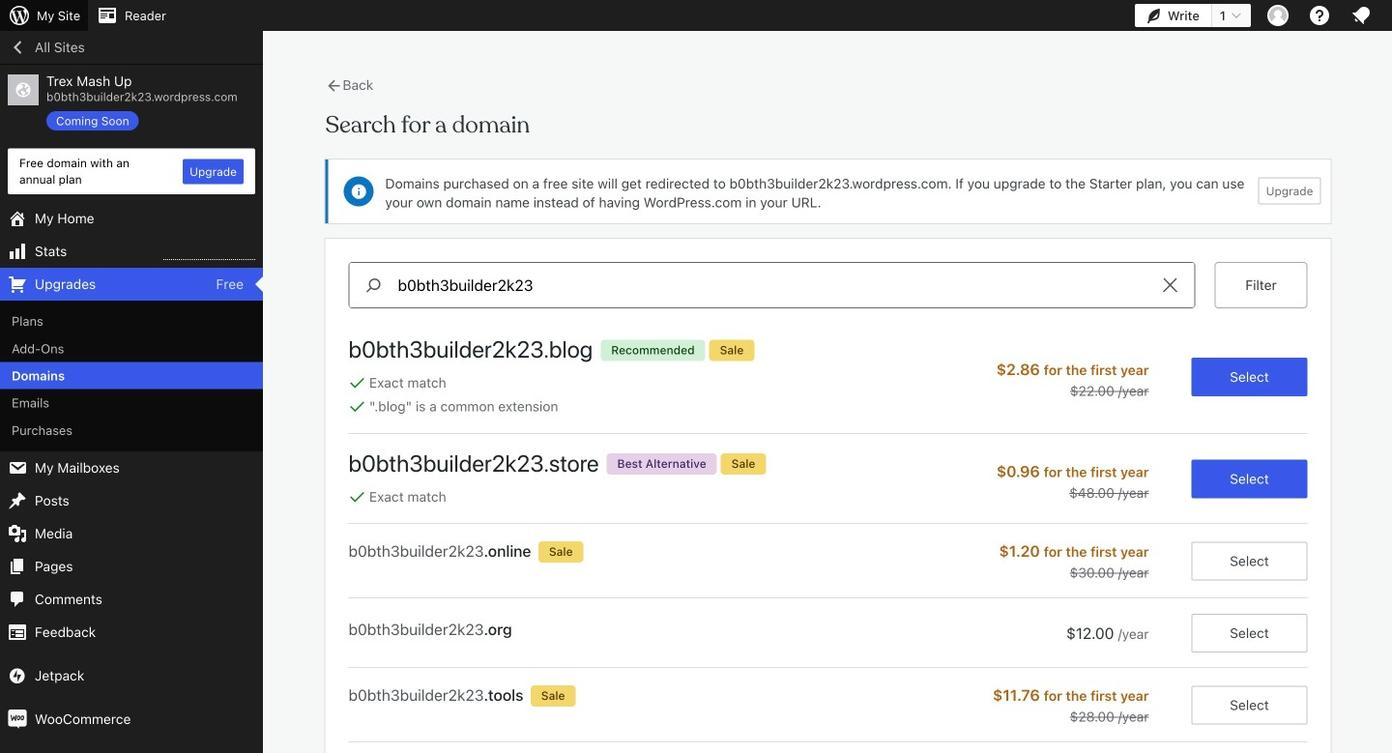 Task type: vqa. For each thing, say whether or not it's contained in the screenshot.
the What would you like your domain name to be? search box
yes



Task type: describe. For each thing, give the bounding box(es) containing it.
open search image
[[350, 274, 398, 297]]

help image
[[1308, 4, 1332, 27]]

1 img image from the top
[[8, 666, 27, 686]]

What would you like your domain name to be? search field
[[398, 263, 1146, 307]]



Task type: locate. For each thing, give the bounding box(es) containing it.
1 vertical spatial img image
[[8, 710, 27, 729]]

img image
[[8, 666, 27, 686], [8, 710, 27, 729]]

my profile image
[[1268, 5, 1289, 26]]

0 vertical spatial img image
[[8, 666, 27, 686]]

close search image
[[1146, 274, 1195, 297]]

2 img image from the top
[[8, 710, 27, 729]]

manage your notifications image
[[1350, 4, 1373, 27]]

highest hourly views 0 image
[[163, 248, 255, 260]]

None search field
[[349, 262, 1196, 308]]



